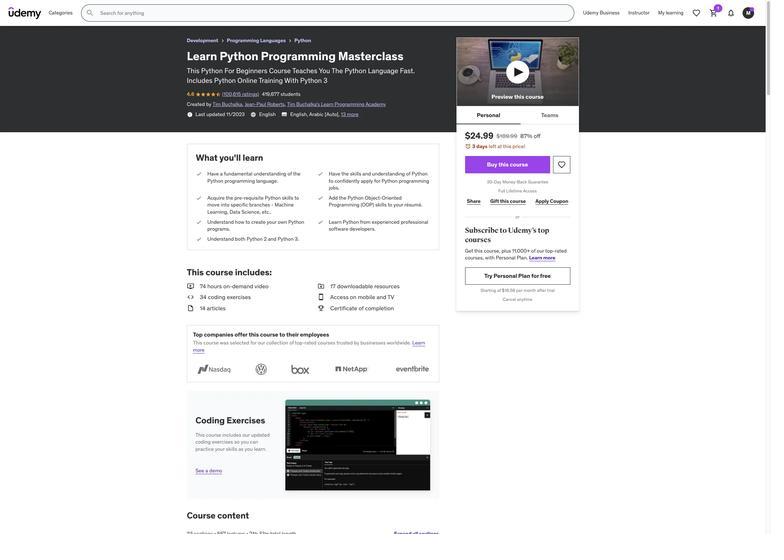 Task type: vqa. For each thing, say whether or not it's contained in the screenshot.
Reading
no



Task type: locate. For each thing, give the bounding box(es) containing it.
your right 'practice'
[[215, 446, 225, 452]]

(100,615 up buchalka
[[222, 91, 241, 97]]

python up "-"
[[265, 195, 281, 201]]

for right apply
[[374, 177, 380, 184]]

this inside get this course, plus 11,000+ of our top-rated courses, with personal plan.
[[474, 247, 483, 254]]

1 horizontal spatial tim
[[287, 101, 295, 107]]

learn more link for top companies offer this course to their employees
[[193, 340, 425, 353]]

1 vertical spatial updated
[[251, 432, 270, 438]]

our inside get this course, plus 11,000+ of our top-rated courses, with personal plan.
[[537, 247, 544, 254]]

python inside 'acquire the pre-requisite python skills to move into specific branches - machine learning, data science,  etc..'
[[265, 195, 281, 201]]

our right includes
[[242, 432, 250, 438]]

was
[[220, 340, 229, 346]]

python up "oriented"
[[382, 177, 398, 184]]

with
[[284, 76, 299, 85]]

0 vertical spatial (100,615
[[22, 12, 40, 19]]

understanding up apply
[[372, 170, 405, 177]]

1 vertical spatial our
[[258, 340, 265, 346]]

this for this course includes:
[[187, 267, 204, 278]]

1 understand from the top
[[207, 219, 234, 225]]

this for this course was selected for our collection of top-rated courses trusted by businesses worldwide.
[[193, 340, 202, 346]]

of inside have the skills and understanding of python to confidently apply for python programming jobs.
[[406, 170, 411, 177]]

the
[[332, 66, 343, 75]]

0 horizontal spatial courses
[[318, 340, 335, 346]]

0 vertical spatial and
[[363, 170, 371, 177]]

(100,615
[[22, 12, 40, 19], [222, 91, 241, 97]]

companies
[[204, 331, 233, 338]]

0 horizontal spatial and
[[268, 236, 276, 242]]

box image
[[288, 362, 312, 376]]

programming down add
[[329, 202, 360, 208]]

course up back
[[510, 161, 528, 168]]

0 horizontal spatial programming
[[225, 177, 255, 184]]

programming down python link
[[261, 49, 336, 63]]

, left jean-
[[242, 101, 243, 107]]

1 horizontal spatial our
[[258, 340, 265, 346]]

add the python object-oriented programming (oop) skills to your résumé.
[[329, 195, 423, 208]]

xsmall image for learn
[[317, 219, 323, 226]]

understanding up language.
[[254, 170, 286, 177]]

instructor link
[[624, 4, 654, 22]]

my
[[658, 9, 665, 16]]

small image for certificate
[[317, 304, 325, 312]]

1 have from the left
[[207, 170, 219, 177]]

my learning
[[658, 9, 684, 16]]

by right trusted
[[354, 340, 359, 346]]

course up hours
[[206, 267, 233, 278]]

exercises down includes
[[212, 439, 233, 445]]

see a demo link
[[195, 461, 222, 474]]

2 tim from the left
[[287, 101, 295, 107]]

starting at $16.58 per month after trial cancel anytime
[[481, 287, 555, 302]]

4.6
[[6, 12, 13, 19], [187, 91, 194, 97]]

1 vertical spatial masterclass
[[338, 49, 404, 63]]

0 vertical spatial understand
[[207, 219, 234, 225]]

small image left 14
[[187, 304, 194, 312]]

try personal plan for free
[[484, 272, 551, 279]]

1 horizontal spatial 419,677 students
[[262, 91, 300, 97]]

this up courses,
[[474, 247, 483, 254]]

small image
[[187, 282, 194, 290], [317, 282, 325, 290], [187, 293, 194, 301], [187, 304, 194, 312], [317, 304, 325, 312]]

0 vertical spatial 419,677 students
[[61, 12, 100, 19]]

0 horizontal spatial more
[[193, 347, 205, 353]]

specific
[[231, 202, 248, 208]]

xsmall image for have the skills and understanding of python to confidently apply for python programming jobs.
[[317, 170, 323, 177]]

2 understanding from the left
[[372, 170, 405, 177]]

top- down top
[[545, 247, 555, 254]]

1 horizontal spatial your
[[267, 219, 277, 225]]

learn more for subscribe to udemy's top courses
[[529, 254, 555, 261]]

1 vertical spatial more
[[543, 254, 555, 261]]

419,677 up roberts
[[262, 91, 279, 97]]

0 vertical spatial students
[[80, 12, 100, 19]]

0 vertical spatial exercises
[[227, 294, 251, 301]]

0 horizontal spatial (100,615 ratings)
[[22, 12, 59, 19]]

0 horizontal spatial course
[[187, 510, 216, 521]]

small image left 34
[[187, 293, 194, 301]]

small image left 74
[[187, 282, 194, 290]]

1 horizontal spatial programming
[[399, 177, 429, 184]]

closed captions image
[[282, 111, 287, 117]]

have inside have the skills and understanding of python to confidently apply for python programming jobs.
[[329, 170, 340, 177]]

understanding
[[254, 170, 286, 177], [372, 170, 405, 177]]

and inside have the skills and understanding of python to confidently apply for python programming jobs.
[[363, 170, 371, 177]]

1 vertical spatial 3
[[472, 143, 475, 150]]

this for get
[[474, 247, 483, 254]]

2 have from the left
[[329, 170, 340, 177]]

businesses
[[361, 340, 386, 346]]

0 horizontal spatial our
[[242, 432, 250, 438]]

0 vertical spatial access
[[523, 188, 537, 193]]

0 vertical spatial rated
[[555, 247, 567, 254]]

this up 'practice'
[[195, 432, 205, 438]]

programming inside 'add the python object-oriented programming (oop) skills to your résumé.'
[[329, 202, 360, 208]]

xsmall image for acquire
[[196, 195, 202, 202]]

1 horizontal spatial courses
[[465, 235, 491, 244]]

programming left languages
[[227, 37, 259, 44]]

the for have the skills and understanding of python to confidently apply for python programming jobs.
[[341, 170, 349, 177]]

courses inside subscribe to udemy's top courses
[[465, 235, 491, 244]]

updated inside this course includes our updated coding exercises so you can practice your skills as you learn.
[[251, 432, 270, 438]]

xsmall image left last
[[187, 112, 193, 117]]

apply
[[361, 177, 373, 184]]

1 horizontal spatial and
[[363, 170, 371, 177]]

2 programming from the left
[[399, 177, 429, 184]]

development link
[[187, 36, 218, 45]]

to inside subscribe to udemy's top courses
[[500, 226, 507, 235]]

learn.
[[254, 446, 266, 452]]

add
[[329, 195, 338, 201]]

ratings) down learn python programming masterclass
[[42, 12, 59, 19]]

python right own
[[288, 219, 304, 225]]

1 tim from the left
[[213, 101, 221, 107]]

pre-
[[234, 195, 244, 201]]

the inside 'acquire the pre-requisite python skills to move into specific branches - machine learning, data science,  etc..'
[[226, 195, 233, 201]]

have inside have a fundamental understanding of the python programming language.
[[207, 170, 219, 177]]

coding exercises
[[195, 415, 265, 426]]

udemy
[[583, 9, 599, 16]]

the up confidently
[[341, 170, 349, 177]]

, left 13
[[338, 111, 340, 117]]

learn more down employees
[[193, 340, 425, 353]]

top- down their
[[295, 340, 305, 346]]

have a fundamental understanding of the python programming language.
[[207, 170, 301, 184]]

a inside have a fundamental understanding of the python programming language.
[[220, 170, 223, 177]]

have for have a fundamental understanding of the python programming language.
[[207, 170, 219, 177]]

1 horizontal spatial learn more
[[529, 254, 555, 261]]

0 horizontal spatial 4.6
[[6, 12, 13, 19]]

day
[[494, 179, 501, 184]]

0 horizontal spatial ratings)
[[42, 12, 59, 19]]

0 horizontal spatial wishlist image
[[557, 160, 566, 169]]

course down "coding"
[[206, 432, 221, 438]]

1 horizontal spatial access
[[523, 188, 537, 193]]

, up closed captions icon
[[285, 101, 286, 107]]

share
[[467, 198, 481, 204]]

1 vertical spatial you
[[245, 446, 253, 452]]

0 vertical spatial masterclass
[[82, 3, 115, 10]]

top companies offer this course to their employees
[[193, 331, 329, 338]]

demo
[[209, 467, 222, 474]]

1 vertical spatial exercises
[[212, 439, 233, 445]]

this right gift
[[500, 198, 509, 204]]

courses down employees
[[318, 340, 335, 346]]

0 vertical spatial top-
[[545, 247, 555, 254]]

your
[[394, 202, 403, 208], [267, 219, 277, 225], [215, 446, 225, 452]]

by right created
[[206, 101, 211, 107]]

languages
[[260, 37, 286, 44]]

this inside this course includes our updated coding exercises so you can practice your skills as you learn.
[[195, 432, 205, 438]]

for down top companies offer this course to their employees
[[250, 340, 257, 346]]

1 vertical spatial learn more link
[[193, 340, 425, 353]]

experienced
[[372, 219, 400, 225]]

1 horizontal spatial masterclass
[[338, 49, 404, 63]]

python up developers.
[[343, 219, 359, 225]]

1 vertical spatial for
[[531, 272, 539, 279]]

this for buy
[[499, 161, 509, 168]]

programming inside learn python programming masterclass this python for beginners course teaches you the python language  fast. includes python online training with python 3
[[261, 49, 336, 63]]

0 vertical spatial a
[[220, 170, 223, 177]]

0 horizontal spatial 3
[[324, 76, 328, 85]]

you
[[241, 439, 249, 445], [245, 446, 253, 452]]

0 horizontal spatial top-
[[295, 340, 305, 346]]

updated up can at the bottom
[[251, 432, 270, 438]]

masterclass inside learn python programming masterclass this python for beginners course teaches you the python language  fast. includes python online training with python 3
[[338, 49, 404, 63]]

tab list
[[456, 106, 579, 124]]

1 understanding from the left
[[254, 170, 286, 177]]

trial
[[547, 287, 555, 293]]

1 horizontal spatial updated
[[251, 432, 270, 438]]

python left categories
[[22, 3, 42, 10]]

free
[[540, 272, 551, 279]]

programming down fundamental
[[225, 177, 255, 184]]

jobs.
[[329, 185, 340, 191]]

and left tv
[[377, 294, 386, 301]]

top
[[538, 226, 549, 235]]

course
[[269, 66, 291, 75], [187, 510, 216, 521]]

development
[[187, 37, 218, 44]]

1 vertical spatial wishlist image
[[557, 160, 566, 169]]

of inside have a fundamental understanding of the python programming language.
[[288, 170, 292, 177]]

0 vertical spatial 419,677
[[61, 12, 79, 19]]

practice
[[195, 446, 214, 452]]

python up résumé. at the right of the page
[[412, 170, 428, 177]]

this right buy
[[499, 161, 509, 168]]

coding
[[195, 415, 225, 426]]

1 vertical spatial a
[[205, 467, 208, 474]]

get this course, plus 11,000+ of our top-rated courses, with personal plan.
[[465, 247, 567, 261]]

more inside the learn more
[[193, 347, 205, 353]]

programming inside have a fundamental understanding of the python programming language.
[[225, 177, 255, 184]]

have the skills and understanding of python to confidently apply for python programming jobs.
[[329, 170, 429, 191]]

1 horizontal spatial course
[[269, 66, 291, 75]]

programming up résumé. at the right of the page
[[399, 177, 429, 184]]

small image for 34
[[187, 293, 194, 301]]

1 vertical spatial personal
[[496, 254, 516, 261]]

2 understand from the top
[[207, 236, 234, 242]]

xsmall image
[[220, 38, 225, 44], [287, 38, 293, 44], [196, 170, 202, 177], [317, 170, 323, 177], [196, 219, 202, 226], [196, 236, 202, 243]]

small image
[[317, 293, 325, 301]]

m
[[746, 10, 751, 16]]

this for preview
[[514, 93, 524, 100]]

at inside starting at $16.58 per month after trial cancel anytime
[[497, 287, 501, 293]]

more down 'top'
[[193, 347, 205, 353]]

left
[[489, 143, 496, 150]]

wishlist image
[[692, 9, 701, 17], [557, 160, 566, 169]]

coding inside this course includes our updated coding exercises so you can practice your skills as you learn.
[[195, 439, 211, 445]]

a right see
[[205, 467, 208, 474]]

1 vertical spatial access
[[330, 294, 349, 301]]

-
[[271, 202, 273, 208]]

understand for understand both python 2 and python 3.
[[207, 236, 234, 242]]

this
[[187, 66, 199, 75], [187, 267, 204, 278], [193, 340, 202, 346], [195, 432, 205, 438]]

0 horizontal spatial for
[[250, 340, 257, 346]]

from
[[360, 219, 371, 225]]

nasdaq image
[[193, 362, 234, 376]]

1 horizontal spatial learn more link
[[529, 254, 555, 261]]

notifications image
[[727, 9, 736, 17]]

0 horizontal spatial have
[[207, 170, 219, 177]]

and up apply
[[363, 170, 371, 177]]

or
[[516, 214, 520, 220]]

share button
[[465, 194, 483, 208]]

python up acquire
[[207, 177, 223, 184]]

419,677 students up created by tim buchalka , jean-paul roberts , tim buchalka's learn programming academy
[[262, 91, 300, 97]]

python inside 'add the python object-oriented programming (oop) skills to your résumé.'
[[348, 195, 364, 201]]

0 vertical spatial more
[[347, 111, 359, 117]]

0 horizontal spatial rated
[[305, 340, 316, 346]]

to inside understand how to create your own python programs.
[[246, 219, 250, 225]]

price!
[[513, 143, 525, 150]]

certificate of completion
[[330, 304, 394, 312]]

1 vertical spatial understand
[[207, 236, 234, 242]]

3 down you
[[324, 76, 328, 85]]

netapp image
[[331, 362, 373, 376]]

0 vertical spatial 4.6
[[6, 12, 13, 19]]

1 programming from the left
[[225, 177, 255, 184]]

xsmall image left software
[[317, 219, 323, 226]]

0 horizontal spatial tim
[[213, 101, 221, 107]]

1 horizontal spatial top-
[[545, 247, 555, 254]]

python inside learn python from experienced professional software developers.
[[343, 219, 359, 225]]

more right 13
[[347, 111, 359, 117]]

course up training
[[269, 66, 291, 75]]

0 horizontal spatial by
[[206, 101, 211, 107]]

access down back
[[523, 188, 537, 193]]

0 horizontal spatial your
[[215, 446, 225, 452]]

this down 'top'
[[193, 340, 202, 346]]

1 horizontal spatial more
[[347, 111, 359, 117]]

course inside this course includes our updated coding exercises so you can practice your skills as you learn.
[[206, 432, 221, 438]]

course down lifetime
[[510, 198, 526, 204]]

understand inside understand how to create your own python programs.
[[207, 219, 234, 225]]

your down "oriented"
[[394, 202, 403, 208]]

per
[[516, 287, 523, 293]]

skills up machine
[[282, 195, 293, 201]]

2
[[264, 236, 267, 242]]

1 vertical spatial 4.6
[[187, 91, 194, 97]]

skills inside have the skills and understanding of python to confidently apply for python programming jobs.
[[350, 170, 361, 177]]

python up (oop)
[[348, 195, 364, 201]]

this for this course includes our updated coding exercises so you can practice your skills as you learn.
[[195, 432, 205, 438]]

0 vertical spatial course
[[269, 66, 291, 75]]

2 horizontal spatial for
[[531, 272, 539, 279]]

guarantee
[[528, 179, 548, 184]]

2 vertical spatial your
[[215, 446, 225, 452]]

students
[[80, 12, 100, 19], [281, 91, 300, 97]]

last
[[195, 111, 205, 117]]

0 horizontal spatial learn more
[[193, 340, 425, 353]]

have for have the skills and understanding of python to confidently apply for python programming jobs.
[[329, 170, 340, 177]]

0 horizontal spatial learn more link
[[193, 340, 425, 353]]

learn more link up free
[[529, 254, 555, 261]]

1 horizontal spatial have
[[329, 170, 340, 177]]

video
[[255, 283, 269, 290]]

understand down programs.
[[207, 236, 234, 242]]

courses,
[[465, 254, 484, 261]]

small image up small image
[[317, 282, 325, 290]]

3 inside learn python programming masterclass this python for beginners course teaches you the python language  fast. includes python online training with python 3
[[324, 76, 328, 85]]

coding up 'practice'
[[195, 439, 211, 445]]

our right 11,000+ at the top right
[[537, 247, 544, 254]]

python left 2
[[247, 236, 263, 242]]

training
[[259, 76, 283, 85]]

roberts
[[267, 101, 285, 107]]

the inside 'add the python object-oriented programming (oop) skills to your résumé.'
[[339, 195, 346, 201]]

skills inside 'add the python object-oriented programming (oop) skills to your résumé.'
[[375, 202, 387, 208]]

xsmall image for understand both python 2 and python 3.
[[196, 236, 202, 243]]

your left own
[[267, 219, 277, 225]]

science,
[[242, 209, 261, 215]]

1 vertical spatial ratings)
[[242, 91, 259, 97]]

at left $16.58
[[497, 287, 501, 293]]

personal inside get this course, plus 11,000+ of our top-rated courses, with personal plan.
[[496, 254, 516, 261]]

3
[[324, 76, 328, 85], [472, 143, 475, 150]]

have down what
[[207, 170, 219, 177]]

business
[[600, 9, 620, 16]]

2 vertical spatial more
[[193, 347, 205, 353]]

0 horizontal spatial access
[[330, 294, 349, 301]]

understand up programs.
[[207, 219, 234, 225]]

personal down preview
[[477, 111, 500, 118]]

1 vertical spatial 419,677
[[262, 91, 279, 97]]

the inside have the skills and understanding of python to confidently apply for python programming jobs.
[[341, 170, 349, 177]]

of
[[288, 170, 292, 177], [406, 170, 411, 177], [531, 247, 536, 254], [359, 304, 364, 312], [289, 340, 294, 346]]

xsmall image
[[187, 112, 193, 117], [196, 195, 202, 202], [317, 195, 323, 202], [317, 219, 323, 226]]

1 horizontal spatial 3
[[472, 143, 475, 150]]

at right left
[[498, 143, 502, 150]]

1 vertical spatial (100,615
[[222, 91, 241, 97]]

created by tim buchalka , jean-paul roberts , tim buchalka's learn programming academy
[[187, 101, 386, 107]]

the right add
[[339, 195, 346, 201]]

(100,615 ratings) up buchalka
[[222, 91, 259, 97]]

the for add the python object-oriented programming (oop) skills to your résumé.
[[339, 195, 346, 201]]

xsmall image left "move"
[[196, 195, 202, 202]]

a left fundamental
[[220, 170, 223, 177]]

you right so
[[241, 439, 249, 445]]

0 vertical spatial updated
[[206, 111, 225, 117]]

of up résumé. at the right of the page
[[406, 170, 411, 177]]

learn python programming masterclass
[[6, 3, 115, 10]]

0 vertical spatial courses
[[465, 235, 491, 244]]

plan.
[[517, 254, 528, 261]]

for
[[224, 66, 234, 75]]

for inside have the skills and understanding of python to confidently apply for python programming jobs.
[[374, 177, 380, 184]]

learn more up free
[[529, 254, 555, 261]]

1 vertical spatial at
[[497, 287, 501, 293]]

0 vertical spatial for
[[374, 177, 380, 184]]

2 horizontal spatial our
[[537, 247, 544, 254]]

demand
[[232, 283, 253, 290]]

can
[[250, 439, 258, 445]]

includes:
[[235, 267, 272, 278]]

how
[[235, 219, 244, 225]]

mobile
[[358, 294, 375, 301]]

of right 11,000+ at the top right
[[531, 247, 536, 254]]

this up includes at left
[[187, 66, 199, 75]]

0 vertical spatial 3
[[324, 76, 328, 85]]

13 more button
[[341, 111, 359, 118]]

programming languages link
[[227, 36, 286, 45]]

rated
[[555, 247, 567, 254], [305, 340, 316, 346]]

learn inside the learn more
[[412, 340, 425, 346]]

personal down the plus
[[496, 254, 516, 261]]

udemy image
[[9, 7, 41, 19]]

fast.
[[400, 66, 415, 75]]

python up learn python programming masterclass this python for beginners course teaches you the python language  fast. includes python online training with python 3
[[294, 37, 311, 44]]

and right 2
[[268, 236, 276, 242]]

1 horizontal spatial (100,615 ratings)
[[222, 91, 259, 97]]

course left "content"
[[187, 510, 216, 521]]

11/2023
[[226, 111, 245, 117]]

course
[[526, 93, 544, 100], [510, 161, 528, 168], [510, 198, 526, 204], [206, 267, 233, 278], [260, 331, 278, 338], [204, 340, 219, 346], [206, 432, 221, 438]]

submit search image
[[86, 9, 95, 17]]

personal button
[[456, 106, 521, 124]]

of up machine
[[288, 170, 292, 177]]

1 vertical spatial learn more
[[193, 340, 425, 353]]

top-
[[545, 247, 555, 254], [295, 340, 305, 346]]

0 vertical spatial you
[[241, 439, 249, 445]]

courses down subscribe
[[465, 235, 491, 244]]

this course includes our updated coding exercises so you can practice your skills as you learn.
[[195, 432, 270, 452]]

ratings) up jean-
[[242, 91, 259, 97]]

their
[[286, 331, 299, 338]]

1 horizontal spatial understanding
[[372, 170, 405, 177]]

our inside this course includes our updated coding exercises so you can practice your skills as you learn.
[[242, 432, 250, 438]]

you have alerts image
[[750, 7, 754, 12]]



Task type: describe. For each thing, give the bounding box(es) containing it.
access inside "30-day money-back guarantee full lifetime access"
[[523, 188, 537, 193]]

and for have
[[363, 170, 371, 177]]

1 vertical spatial rated
[[305, 340, 316, 346]]

xsmall image for have a fundamental understanding of the python programming language.
[[196, 170, 202, 177]]

gift
[[490, 198, 499, 204]]

of inside get this course, plus 11,000+ of our top-rated courses, with personal plan.
[[531, 247, 536, 254]]

13
[[341, 111, 346, 117]]

the for acquire the pre-requisite python skills to move into specific branches - machine learning, data science,  etc..
[[226, 195, 233, 201]]

0 vertical spatial ratings)
[[42, 12, 59, 19]]

skills inside this course includes our updated coding exercises so you can practice your skills as you learn.
[[226, 446, 237, 452]]

python down for
[[214, 76, 236, 85]]

money-
[[503, 179, 517, 184]]

subscribe
[[465, 226, 498, 235]]

buchalka's
[[296, 101, 320, 107]]

xsmall image for understand how to create your own python programs.
[[196, 219, 202, 226]]

more for subscribe to udemy's top courses
[[543, 254, 555, 261]]

includes
[[222, 432, 241, 438]]

buy
[[487, 161, 497, 168]]

with
[[485, 254, 495, 261]]

small image for 14
[[187, 304, 194, 312]]

30-
[[487, 179, 494, 184]]

to inside 'add the python object-oriented programming (oop) skills to your résumé.'
[[388, 202, 392, 208]]

1 horizontal spatial students
[[281, 91, 300, 97]]

python up for
[[220, 49, 258, 63]]

this inside learn python programming masterclass this python for beginners course teaches you the python language  fast. includes python online training with python 3
[[187, 66, 199, 75]]

python inside have a fundamental understanding of the python programming language.
[[207, 177, 223, 184]]

tab list containing personal
[[456, 106, 579, 124]]

0 horizontal spatial ,
[[242, 101, 243, 107]]

Search for anything text field
[[99, 7, 566, 19]]

skills inside 'acquire the pre-requisite python skills to move into specific branches - machine learning, data science,  etc..'
[[282, 195, 293, 201]]

programming left submit search image on the top left
[[43, 3, 81, 10]]

python inside understand how to create your own python programs.
[[288, 219, 304, 225]]

after
[[537, 287, 546, 293]]

m link
[[740, 4, 757, 22]]

beginners
[[236, 66, 267, 75]]

0 vertical spatial coding
[[208, 294, 225, 301]]

volkswagen image
[[253, 362, 269, 376]]

1 horizontal spatial ratings)
[[242, 91, 259, 97]]

instructor
[[628, 9, 650, 16]]

3.
[[295, 236, 299, 242]]

subscribe to udemy's top courses
[[465, 226, 549, 244]]

$16.58
[[502, 287, 515, 293]]

python left 3.
[[278, 236, 294, 242]]

categories
[[49, 9, 73, 16]]

shopping cart with 1 item image
[[710, 9, 718, 17]]

language
[[368, 66, 398, 75]]

this down '$189.99'
[[503, 143, 511, 150]]

your inside understand how to create your own python programs.
[[267, 219, 277, 225]]

udemy business link
[[579, 4, 624, 22]]

teams
[[541, 111, 558, 118]]

academy
[[366, 101, 386, 107]]

this right 'offer'
[[249, 331, 259, 338]]

top- inside get this course, plus 11,000+ of our top-rated courses, with personal plan.
[[545, 247, 555, 254]]

back
[[517, 179, 527, 184]]

course down companies in the bottom of the page
[[204, 340, 219, 346]]

fundamental
[[224, 170, 252, 177]]

learn inside learn python from experienced professional software developers.
[[329, 219, 342, 225]]

udemy's
[[508, 226, 537, 235]]

the inside have a fundamental understanding of the python programming language.
[[293, 170, 301, 177]]

2 vertical spatial personal
[[494, 272, 517, 279]]

1 horizontal spatial ,
[[285, 101, 286, 107]]

learn
[[243, 152, 263, 163]]

requisite
[[244, 195, 264, 201]]

0 vertical spatial wishlist image
[[692, 9, 701, 17]]

this for gift
[[500, 198, 509, 204]]

0 horizontal spatial students
[[80, 12, 100, 19]]

tim buchalka link
[[213, 101, 242, 107]]

tv
[[388, 294, 394, 301]]

[auto]
[[325, 111, 338, 117]]

1 vertical spatial and
[[268, 236, 276, 242]]

your inside 'add the python object-oriented programming (oop) skills to your résumé.'
[[394, 202, 403, 208]]

30-day money-back guarantee full lifetime access
[[487, 179, 548, 193]]

0 vertical spatial by
[[206, 101, 211, 107]]

14
[[200, 304, 205, 312]]

1 vertical spatial course
[[187, 510, 216, 521]]

and for access
[[377, 294, 386, 301]]

1 link
[[705, 4, 723, 22]]

learn more for top companies offer this course to their employees
[[193, 340, 425, 353]]

0 vertical spatial (100,615 ratings)
[[22, 12, 59, 19]]

course up the teams at the top of the page
[[526, 93, 544, 100]]

days
[[476, 143, 488, 150]]

course inside learn python programming masterclass this python for beginners course teaches you the python language  fast. includes python online training with python 3
[[269, 66, 291, 75]]

own
[[278, 219, 287, 225]]

exercises inside this course includes our updated coding exercises so you can practice your skills as you learn.
[[212, 439, 233, 445]]

of down the access on mobile and tv
[[359, 304, 364, 312]]

1 horizontal spatial (100,615
[[222, 91, 241, 97]]

understand for understand how to create your own python programs.
[[207, 219, 234, 225]]

1 vertical spatial by
[[354, 340, 359, 346]]

to inside 'acquire the pre-requisite python skills to move into specific branches - machine learning, data science,  etc..'
[[294, 195, 299, 201]]

0 vertical spatial at
[[498, 143, 502, 150]]

articles
[[207, 304, 226, 312]]

you
[[319, 66, 330, 75]]

learn more link for subscribe to udemy's top courses
[[529, 254, 555, 261]]

coupon
[[550, 198, 568, 204]]

try
[[484, 272, 492, 279]]

anytime
[[517, 296, 533, 302]]

hours
[[207, 283, 222, 290]]

try personal plan for free link
[[465, 267, 570, 285]]

python up includes at left
[[201, 66, 223, 75]]

jean-
[[245, 101, 257, 107]]

course,
[[484, 247, 500, 254]]

teaches
[[292, 66, 317, 75]]

language.
[[256, 177, 278, 184]]

categories button
[[44, 4, 77, 22]]

1 vertical spatial 419,677 students
[[262, 91, 300, 97]]

rated inside get this course, plus 11,000+ of our top-rated courses, with personal plan.
[[555, 247, 567, 254]]

a for see
[[205, 467, 208, 474]]

small image for 74
[[187, 282, 194, 290]]

completion
[[365, 304, 394, 312]]

apply coupon
[[536, 198, 568, 204]]

apply
[[536, 198, 549, 204]]

on
[[350, 294, 357, 301]]

0 horizontal spatial 419,677
[[61, 12, 79, 19]]

programming inside have the skills and understanding of python to confidently apply for python programming jobs.
[[399, 177, 429, 184]]

personal inside button
[[477, 111, 500, 118]]

eventbrite image
[[392, 362, 433, 376]]

software
[[329, 226, 348, 232]]

off
[[534, 132, 541, 140]]

exercises
[[227, 415, 265, 426]]

17
[[330, 283, 336, 290]]

course language image
[[251, 112, 256, 117]]

masterclass for learn python programming masterclass
[[82, 3, 115, 10]]

xsmall image for last
[[187, 112, 193, 117]]

collection
[[266, 340, 288, 346]]

python right the
[[345, 66, 366, 75]]

understanding inside have a fundamental understanding of the python programming language.
[[254, 170, 286, 177]]

programming up 13 more button
[[335, 101, 365, 107]]

resources
[[374, 283, 400, 290]]

starting
[[481, 287, 496, 293]]

1 vertical spatial top-
[[295, 340, 305, 346]]

to inside have the skills and understanding of python to confidently apply for python programming jobs.
[[329, 177, 333, 184]]

cancel
[[503, 296, 516, 302]]

see a demo
[[195, 467, 222, 474]]

learn inside learn python programming masterclass this python for beginners course teaches you the python language  fast. includes python online training with python 3
[[187, 49, 217, 63]]

a for have
[[220, 170, 223, 177]]

into
[[221, 202, 229, 208]]

1 vertical spatial courses
[[318, 340, 335, 346]]

python down teaches on the left of page
[[300, 76, 322, 85]]

what you'll learn
[[196, 152, 263, 163]]

masterclass for learn python programming masterclass this python for beginners course teaches you the python language  fast. includes python online training with python 3
[[338, 49, 404, 63]]

your inside this course includes our updated coding exercises so you can practice your skills as you learn.
[[215, 446, 225, 452]]

of down their
[[289, 340, 294, 346]]

what
[[196, 152, 218, 163]]

2 horizontal spatial ,
[[338, 111, 340, 117]]

3 days left at this price!
[[472, 143, 525, 150]]

0 horizontal spatial (100,615
[[22, 12, 40, 19]]

alarm image
[[465, 144, 471, 149]]

english
[[259, 111, 276, 117]]

preview this course
[[492, 93, 544, 100]]

buchalka
[[222, 101, 242, 107]]

see
[[195, 467, 204, 474]]

confidently
[[335, 177, 360, 184]]

more for top companies offer this course to their employees
[[193, 347, 205, 353]]

understanding inside have the skills and understanding of python to confidently apply for python programming jobs.
[[372, 170, 405, 177]]

small image for 17
[[317, 282, 325, 290]]

34 coding exercises
[[200, 294, 251, 301]]

xsmall image for add
[[317, 195, 323, 202]]

course up collection
[[260, 331, 278, 338]]

trusted
[[337, 340, 353, 346]]

english, arabic [auto] , 13 more
[[290, 111, 359, 117]]

programming languages
[[227, 37, 286, 44]]

understand both python 2 and python 3.
[[207, 236, 299, 242]]

data
[[230, 209, 240, 215]]

online
[[238, 76, 257, 85]]

gift this course link
[[488, 194, 528, 208]]

professional
[[401, 219, 428, 225]]



